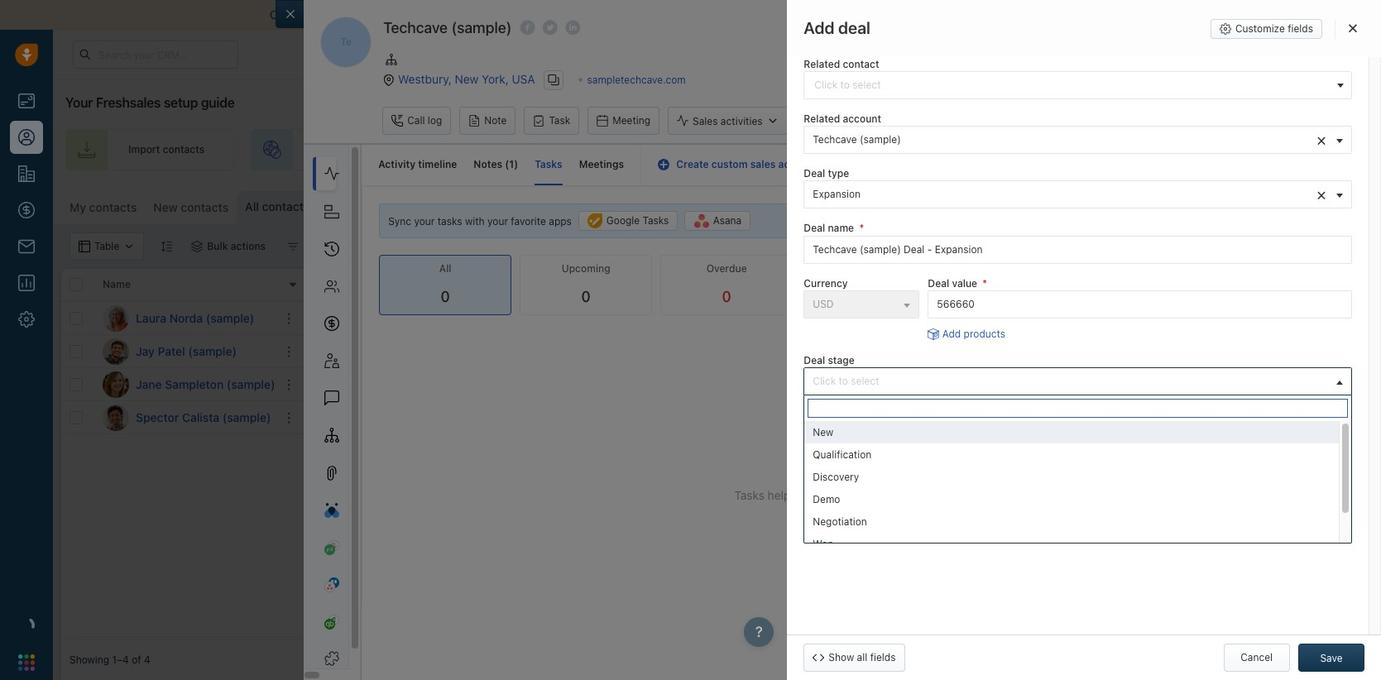 Task type: locate. For each thing, give the bounding box(es) containing it.
plans
[[1108, 48, 1134, 60]]

1 horizontal spatial you
[[926, 489, 945, 503]]

1 vertical spatial qualified
[[866, 378, 908, 391]]

your trial ends in 21 days
[[929, 48, 1038, 59]]

0 horizontal spatial apps
[[549, 215, 572, 228]]

0 vertical spatial task
[[1336, 263, 1355, 275]]

1 vertical spatial add task button
[[839, 513, 905, 541]]

see all details
[[1219, 24, 1283, 36]]

0 horizontal spatial connect
[[270, 7, 316, 22]]

new inside option
[[813, 426, 834, 439]]

dialog
[[276, 0, 1382, 681], [788, 0, 1382, 681]]

0 vertical spatial all
[[245, 200, 259, 214]]

0 vertical spatial sales
[[693, 115, 718, 127]]

your left freshsales
[[65, 95, 93, 110]]

create custom sales activity
[[677, 158, 815, 171]]

techcave down the widgetz.io
[[972, 411, 1016, 424]]

1 horizontal spatial *
[[983, 277, 988, 289]]

1 horizontal spatial connect
[[1193, 263, 1232, 275]]

fields right show
[[871, 652, 896, 664]]

task down add contact
[[1336, 263, 1355, 275]]

related for related account
[[804, 113, 841, 125]]

apps right favorite
[[549, 215, 572, 228]]

container_wx8msf4aqz5i3rn1 image down sales owner
[[728, 313, 739, 324]]

log
[[428, 115, 442, 127]]

tasks for tasks
[[535, 158, 563, 171]]

1 horizontal spatial create
[[943, 144, 975, 156]]

deal value *
[[929, 277, 988, 289]]

add task button down tasks help you keep track of things you need to do.
[[839, 513, 905, 541]]

create sales sequence link
[[880, 129, 1082, 171]]

1 vertical spatial in
[[342, 144, 351, 156]]

0 for all
[[441, 288, 450, 306]]

0 down "upcoming"
[[582, 288, 591, 306]]

0 horizontal spatial tasks
[[535, 158, 563, 171]]

1 vertical spatial fields
[[871, 652, 896, 664]]

all inside dialog
[[440, 262, 452, 275]]

your left trial
[[929, 48, 949, 59]]

my contacts button
[[61, 191, 145, 224], [70, 200, 137, 214]]

sales for sales owner
[[723, 279, 749, 291]]

apps down import contacts group
[[1235, 263, 1258, 275]]

you right help
[[794, 489, 814, 503]]

4 tara from the top
[[744, 411, 764, 424]]

(sample) up techcave (sample) link
[[1025, 378, 1066, 391]]

2 qualified from the top
[[866, 378, 908, 391]]

4 tara schultz from the top
[[744, 411, 801, 424]]

(sample) up 'jane sampleton (sample)'
[[188, 344, 237, 358]]

2 horizontal spatial import
[[1164, 199, 1195, 211]]

2 0 from the left
[[582, 288, 591, 306]]

add
[[821, 115, 840, 127], [1307, 199, 1326, 211], [1314, 263, 1333, 275], [943, 328, 962, 340], [851, 520, 870, 533]]

currency
[[804, 277, 848, 289]]

account
[[843, 113, 882, 125]]

of right sync on the left of page
[[655, 7, 666, 22]]

create left the custom
[[677, 158, 709, 171]]

0 down overdue
[[723, 288, 732, 306]]

1 vertical spatial click
[[813, 375, 836, 388]]

row group
[[61, 302, 310, 435], [310, 302, 1374, 435]]

container_wx8msf4aqz5i3rn1 image left bulk
[[191, 241, 203, 253]]

4 inside all contacts 4
[[318, 201, 325, 213]]

2 dialog from the left
[[788, 0, 1382, 681]]

list box
[[805, 421, 1352, 556]]

connect left "mailbox"
[[270, 7, 316, 22]]

None search field
[[808, 399, 1349, 418]]

details
[[1252, 24, 1283, 36]]

1 horizontal spatial sales
[[723, 279, 749, 291]]

4 0 from the left
[[863, 288, 873, 306]]

route leads to your team
[[715, 144, 834, 156]]

import contacts link
[[65, 129, 234, 171]]

deal left the name
[[804, 222, 826, 235]]

deal left value at the top right of the page
[[929, 277, 950, 289]]

press space to select this row. row down currency
[[310, 302, 1374, 335]]

1 vertical spatial related
[[804, 113, 841, 125]]

container_wx8msf4aqz5i3rn1 image inside bulk actions button
[[191, 241, 203, 253]]

1 vertical spatial tasks
[[643, 215, 669, 227]]

fields right details
[[1289, 22, 1314, 35]]

import contacts button
[[1141, 191, 1248, 219]]

2 related from the top
[[804, 113, 841, 125]]

0 horizontal spatial team
[[581, 144, 605, 156]]

* for deal name *
[[860, 222, 865, 235]]

deal
[[842, 115, 862, 127]]

1 horizontal spatial add task button
[[1291, 255, 1365, 284]]

1 horizontal spatial new
[[455, 72, 479, 86]]

freshworks switcher image
[[18, 655, 35, 671]]

filter by button
[[277, 233, 355, 261]]

0 horizontal spatial your
[[65, 95, 93, 110]]

accounts
[[971, 279, 1017, 291]]

1 dialog from the left
[[276, 0, 1382, 681]]

press space to select this row. row up click to select
[[310, 335, 1374, 368]]

create for create custom sales activity
[[677, 158, 709, 171]]

click inside grid
[[609, 312, 632, 325]]

customize
[[1236, 22, 1286, 35], [1045, 199, 1095, 211]]

add task
[[1314, 263, 1355, 275], [851, 520, 893, 533]]

create left the sequence
[[943, 144, 975, 156]]

press space to select this row. row
[[61, 302, 310, 335], [310, 302, 1374, 335], [61, 335, 310, 368], [310, 335, 1374, 368], [61, 368, 310, 402], [310, 368, 1374, 402], [61, 402, 310, 435], [310, 402, 1374, 435]]

new up qualification
[[813, 426, 834, 439]]

0 vertical spatial container_wx8msf4aqz5i3rn1 image
[[1029, 200, 1041, 211]]

your
[[319, 7, 344, 22], [839, 7, 864, 22], [557, 144, 579, 156], [786, 144, 807, 156], [1195, 144, 1216, 156], [414, 215, 435, 228], [488, 215, 508, 228]]

improve
[[406, 7, 450, 22]]

trial
[[952, 48, 968, 59]]

0 horizontal spatial in
[[342, 144, 351, 156]]

4167348672
[[442, 310, 502, 323]]

0 vertical spatial techcave (sample)
[[384, 19, 512, 36]]

grid
[[61, 267, 1374, 641]]

4
[[318, 201, 325, 213], [144, 654, 150, 667]]

qualified for techcave (sample)
[[866, 411, 908, 424]]

0 vertical spatial *
[[860, 222, 865, 235]]

qualification option
[[805, 444, 1340, 466]]

list box containing new
[[805, 421, 1352, 556]]

deal for deal name *
[[804, 222, 826, 235]]

1 qualified from the top
[[866, 312, 908, 325]]

of right 1–4
[[132, 654, 141, 667]]

0 horizontal spatial click
[[609, 312, 632, 325]]

asana button
[[685, 212, 751, 231]]

tasks for tasks help you keep track of things you need to do.
[[735, 489, 765, 503]]

0 horizontal spatial all
[[245, 200, 259, 214]]

1 horizontal spatial click
[[813, 375, 836, 388]]

all inside button
[[857, 652, 868, 664]]

2 horizontal spatial techcave
[[972, 411, 1016, 424]]

widgetz.io (sample) link
[[972, 378, 1066, 391]]

in right bring
[[342, 144, 351, 156]]

sales down overdue
[[723, 279, 749, 291]]

contacts down set up your sales pipeline
[[1198, 199, 1240, 211]]

all
[[824, 7, 836, 22], [1239, 24, 1250, 36], [857, 652, 868, 664]]

1 vertical spatial customize
[[1045, 199, 1095, 211]]

team up the meetings on the top left of the page
[[581, 144, 605, 156]]

connect for connect apps
[[1193, 263, 1232, 275]]

all inside button
[[1239, 24, 1250, 36]]

2 container_wx8msf4aqz5i3rn1 image from the left
[[287, 241, 299, 253]]

note
[[485, 115, 507, 127]]

2 vertical spatial techcave (sample)
[[972, 411, 1060, 424]]

0 vertical spatial ×
[[1317, 130, 1327, 149]]

techcave (sample) up the westbury, new york, usa "link"
[[384, 19, 512, 36]]

import contacts down the set up your sales pipeline link
[[1164, 199, 1240, 211]]

contact inside button
[[1329, 199, 1365, 211]]

0 vertical spatial 4
[[318, 201, 325, 213]]

1 container_wx8msf4aqz5i3rn1 image from the left
[[191, 241, 203, 253]]

cell
[[558, 302, 591, 335], [1088, 302, 1374, 335], [434, 335, 558, 368], [558, 335, 591, 368], [591, 335, 715, 368], [1088, 335, 1374, 368], [434, 368, 558, 401], [558, 368, 591, 401], [591, 368, 715, 401], [1088, 368, 1374, 401], [434, 402, 558, 434], [558, 402, 591, 434], [591, 402, 715, 434], [1088, 402, 1374, 434]]

of right track
[[876, 489, 887, 503]]

0 up 4167348672
[[441, 288, 450, 306]]

techcave (sample) inside row group
[[972, 411, 1060, 424]]

1 vertical spatial import contacts
[[1164, 199, 1240, 211]]

press space to select this row. row up sampleton
[[61, 335, 310, 368]]

1 0 from the left
[[441, 288, 450, 306]]

2 horizontal spatial of
[[876, 489, 887, 503]]

× for techcave (sample)
[[1317, 130, 1327, 149]]

1 vertical spatial your
[[65, 95, 93, 110]]

press space to select this row. row containing laura norda (sample)
[[61, 302, 310, 335]]

westbury, new york, usa link
[[398, 72, 536, 86]]

new option
[[805, 421, 1340, 444]]

schultz left click to select
[[766, 378, 801, 391]]

custom
[[712, 158, 748, 171]]

related
[[804, 58, 841, 70], [804, 113, 841, 125]]

1 tara schultz from the top
[[744, 312, 801, 325]]

connect down import contacts group
[[1193, 263, 1232, 275]]

send email image
[[1218, 47, 1230, 62]]

0 vertical spatial tasks
[[535, 158, 563, 171]]

schultz for janesampleton@gmail.com
[[766, 378, 801, 391]]

call
[[408, 115, 425, 127]]

(sample) right the norda in the top of the page
[[206, 311, 255, 325]]

add deal
[[804, 18, 871, 37]]

0 horizontal spatial contact
[[843, 58, 880, 70]]

1 vertical spatial connect
[[1193, 263, 1232, 275]]

freshsales
[[96, 95, 161, 110]]

sales activities button
[[668, 107, 796, 135], [668, 107, 788, 135]]

you left "need"
[[926, 489, 945, 503]]

3 tara from the top
[[744, 378, 764, 391]]

container_wx8msf4aqz5i3rn1 image inside filter by button
[[287, 241, 299, 253]]

1 vertical spatial techcave (sample)
[[813, 134, 902, 146]]

0 for upcoming
[[582, 288, 591, 306]]

1 horizontal spatial team
[[810, 144, 834, 156]]

import down up
[[1164, 199, 1195, 211]]

0 horizontal spatial leads
[[393, 144, 419, 156]]

apps
[[549, 215, 572, 228], [1235, 263, 1258, 275]]

0 horizontal spatial 4
[[144, 654, 150, 667]]

container_wx8msf4aqz5i3rn1 image left filter
[[287, 241, 299, 253]]

add deal
[[821, 115, 862, 127]]

1 vertical spatial *
[[983, 277, 988, 289]]

to left do.
[[978, 489, 989, 503]]

s image
[[103, 404, 129, 431]]

sales inside grid
[[723, 279, 749, 291]]

sync
[[626, 7, 652, 22]]

1 horizontal spatial apps
[[1235, 263, 1258, 275]]

3 schultz from the top
[[766, 378, 801, 391]]

your for your trial ends in 21 days
[[929, 48, 949, 59]]

deal left type
[[804, 167, 826, 180]]

0 vertical spatial connect
[[270, 7, 316, 22]]

techcave (sample) down deal
[[813, 134, 902, 146]]

press space to select this row. row down stage
[[310, 368, 1374, 402]]

1 vertical spatial ×
[[1317, 185, 1327, 204]]

3 tara schultz from the top
[[744, 378, 801, 391]]

dialog containing add deal
[[788, 0, 1382, 681]]

2 tara from the top
[[744, 345, 764, 358]]

qualified for acme inc (sample)
[[866, 312, 908, 325]]

2 horizontal spatial tasks
[[735, 489, 765, 503]]

schultz left deal stage
[[766, 345, 801, 358]]

0 horizontal spatial create
[[677, 158, 709, 171]]

1 horizontal spatial 4
[[318, 201, 325, 213]]

press space to select this row. row down jay patel (sample) link
[[61, 368, 310, 402]]

1 horizontal spatial import
[[784, 7, 821, 22]]

sales left data
[[867, 7, 895, 22]]

0 horizontal spatial customize
[[1045, 199, 1095, 211]]

2 schultz from the top
[[766, 345, 801, 358]]

× for expansion
[[1317, 185, 1327, 204]]

Start typing... text field
[[804, 236, 1353, 264]]

add
[[647, 312, 664, 325]]

container_wx8msf4aqz5i3rn1 image
[[1029, 200, 1041, 211], [728, 313, 739, 324]]

twitter circled image
[[543, 19, 558, 37]]

deal left stage
[[804, 354, 826, 367]]

all for see all details
[[1239, 24, 1250, 36]]

0 vertical spatial contact
[[843, 58, 880, 70]]

asana
[[713, 215, 742, 227]]

1 × from the top
[[1317, 130, 1327, 149]]

press space to select this row. row containing janesampleton@gmail.com
[[310, 368, 1374, 402]]

techcave (sample) down the widgetz.io (sample)
[[972, 411, 1060, 424]]

things
[[890, 489, 923, 503]]

0 vertical spatial your
[[929, 48, 949, 59]]

techcave down add deal
[[813, 134, 858, 146]]

1 row group from the left
[[61, 302, 310, 435]]

you
[[794, 489, 814, 503], [926, 489, 945, 503]]

2 row group from the left
[[310, 302, 1374, 435]]

your
[[929, 48, 949, 59], [65, 95, 93, 110]]

import contacts inside button
[[1164, 199, 1240, 211]]

1 you from the left
[[794, 489, 814, 503]]

import contacts for import contacts button
[[1164, 199, 1240, 211]]

3 qualified from the top
[[866, 411, 908, 424]]

deal for deal stage
[[804, 354, 826, 367]]

0 vertical spatial techcave
[[384, 19, 448, 36]]

mailbox
[[347, 7, 389, 22]]

Enter value number field
[[929, 290, 1353, 319]]

of
[[655, 7, 666, 22], [876, 489, 887, 503], [132, 654, 141, 667]]

row group containing lauranordasample@gmail.com
[[310, 302, 1374, 435]]

2 horizontal spatial techcave (sample)
[[972, 411, 1060, 424]]

press space to select this row. row down sampleton
[[61, 402, 310, 435]]

2 vertical spatial techcave
[[972, 411, 1016, 424]]

import contacts group
[[1141, 191, 1276, 219]]

1 horizontal spatial in
[[995, 48, 1002, 59]]

0 vertical spatial related
[[804, 58, 841, 70]]

1 horizontal spatial your
[[929, 48, 949, 59]]

dialog containing techcave (sample)
[[276, 0, 1382, 681]]

sales
[[693, 115, 718, 127], [723, 279, 749, 291]]

1 horizontal spatial import contacts
[[1164, 199, 1240, 211]]

related left deal
[[804, 113, 841, 125]]

3 0 from the left
[[723, 288, 732, 306]]

contacts up bulk
[[181, 200, 229, 214]]

connect inside dialog
[[1193, 263, 1232, 275]]

set up your sales pipeline
[[1161, 144, 1284, 156]]

sales inside dialog
[[693, 115, 718, 127]]

connect your mailbox link
[[270, 7, 392, 22]]

tara schultz left deal stage
[[744, 345, 801, 358]]

1 horizontal spatial contact
[[1329, 199, 1365, 211]]

to inside press space to select this row. row
[[634, 312, 644, 325]]

all right show
[[857, 652, 868, 664]]

click right +
[[609, 312, 632, 325]]

demo option
[[805, 489, 1340, 511]]

1 vertical spatial import
[[128, 144, 160, 156]]

note button
[[460, 107, 516, 135]]

2 × from the top
[[1317, 185, 1327, 204]]

tasks right google
[[643, 215, 669, 227]]

contact for related contact
[[843, 58, 880, 70]]

leads up create custom sales activity on the top
[[745, 144, 771, 156]]

tara schultz up help
[[744, 411, 801, 424]]

won
[[813, 538, 834, 551]]

contacts right my
[[89, 200, 137, 214]]

row group containing laura norda (sample)
[[61, 302, 310, 435]]

(sample) right calista
[[223, 410, 271, 424]]

meetings
[[579, 158, 624, 171]]

1 horizontal spatial fields
[[1289, 22, 1314, 35]]

to inside 'route leads to your team' link
[[774, 144, 783, 156]]

related account
[[804, 113, 882, 125]]

2 tara schultz from the top
[[744, 345, 801, 358]]

import contacts down setup
[[128, 144, 205, 156]]

container_wx8msf4aqz5i3rn1 image for bulk actions button
[[191, 241, 203, 253]]

import for import contacts button
[[1164, 199, 1195, 211]]

all right see on the right
[[1239, 24, 1250, 36]]

0 vertical spatial import contacts
[[128, 144, 205, 156]]

filter by
[[306, 240, 345, 253]]

1 horizontal spatial leads
[[745, 144, 771, 156]]

all up work
[[440, 262, 452, 275]]

0 vertical spatial click
[[609, 312, 632, 325]]

1 horizontal spatial of
[[655, 7, 666, 22]]

1 horizontal spatial techcave (sample)
[[813, 134, 902, 146]]

westbury,
[[398, 72, 452, 86]]

fields inside button
[[1289, 22, 1314, 35]]

1 related from the top
[[804, 58, 841, 70]]

lauranordasample@gmail.com link
[[318, 310, 459, 327]]

tara for jaypatelsample@gmail.com
[[744, 345, 764, 358]]

2 horizontal spatial new
[[813, 426, 834, 439]]

2 vertical spatial tasks
[[735, 489, 765, 503]]

techcave
[[384, 19, 448, 36], [813, 134, 858, 146], [972, 411, 1016, 424]]

0 horizontal spatial of
[[132, 654, 141, 667]]

sales down "route leads to your team"
[[751, 158, 776, 171]]

2 horizontal spatial all
[[1239, 24, 1250, 36]]

in
[[995, 48, 1002, 59], [342, 144, 351, 156]]

12
[[385, 201, 396, 214]]

techcave up westbury,
[[384, 19, 448, 36]]

0 down completed
[[863, 288, 873, 306]]

0 horizontal spatial import
[[128, 144, 160, 156]]

1 vertical spatial task
[[873, 520, 893, 533]]

2 you from the left
[[926, 489, 945, 503]]

add task down "add contact" button
[[1314, 263, 1355, 275]]

bulk actions
[[207, 240, 266, 253]]

inc
[[1001, 312, 1015, 325]]

website
[[353, 144, 391, 156]]

products
[[964, 328, 1006, 340]]

tara schultz down owner
[[744, 312, 801, 325]]

2 vertical spatial new
[[813, 426, 834, 439]]

1 vertical spatial contact
[[1329, 199, 1365, 211]]

filter
[[306, 240, 330, 253]]

12 more...
[[385, 201, 433, 214]]

1 horizontal spatial task
[[1336, 263, 1355, 275]]

techcave (sample) link
[[972, 411, 1060, 424]]

press space to select this row. row up qualification
[[310, 402, 1374, 435]]

new down "import contacts" link
[[153, 200, 178, 214]]

import inside button
[[1164, 199, 1195, 211]]

0 horizontal spatial sales
[[693, 115, 718, 127]]

0 vertical spatial fields
[[1289, 22, 1314, 35]]

techcave inside press space to select this row. row
[[972, 411, 1016, 424]]

0 vertical spatial import
[[784, 7, 821, 22]]

(
[[505, 158, 509, 171]]

schultz down owner
[[766, 312, 801, 325]]

facebook circled image
[[520, 19, 535, 37]]

tasks down invite
[[535, 158, 563, 171]]

4 right 1–4
[[144, 654, 150, 667]]

container_wx8msf4aqz5i3rn1 image
[[191, 241, 203, 253], [287, 241, 299, 253]]

* right value at the top right of the page
[[983, 277, 988, 289]]

1 schultz from the top
[[766, 312, 801, 325]]

to left add
[[634, 312, 644, 325]]

lauranordasample@gmail.com
[[318, 310, 459, 323]]

press space to select this row. row up jay patel (sample)
[[61, 302, 310, 335]]

import down 'your freshsales setup guide' at the left of page
[[128, 144, 160, 156]]

1 vertical spatial all
[[440, 262, 452, 275]]

team up 'deal type'
[[810, 144, 834, 156]]

schultz
[[766, 312, 801, 325], [766, 345, 801, 358], [766, 378, 801, 391], [766, 411, 801, 424]]

schultz for jaypatelsample@gmail.com
[[766, 345, 801, 358]]

0 horizontal spatial *
[[860, 222, 865, 235]]

21
[[1005, 48, 1015, 59]]

create inside dialog
[[677, 158, 709, 171]]

spector calista (sample) link
[[136, 409, 271, 426]]

1 vertical spatial of
[[876, 489, 887, 503]]

sales left activities
[[693, 115, 718, 127]]

linkedin circled image
[[566, 19, 581, 37]]

tara for spectorcalista@gmail.com
[[744, 411, 764, 424]]

activity
[[379, 158, 416, 171]]

contact inside dialog
[[843, 58, 880, 70]]

4 schultz from the top
[[766, 411, 801, 424]]

0 vertical spatial qualified
[[866, 312, 908, 325]]

j image
[[103, 338, 129, 365]]

1 vertical spatial create
[[677, 158, 709, 171]]

1 horizontal spatial container_wx8msf4aqz5i3rn1 image
[[1029, 200, 1041, 211]]

tara schultz for janesampleton@gmail.com
[[744, 378, 801, 391]]

* right the name
[[860, 222, 865, 235]]

*
[[860, 222, 865, 235], [983, 277, 988, 289]]

tasks left help
[[735, 489, 765, 503]]

0 horizontal spatial techcave
[[384, 19, 448, 36]]

0 vertical spatial create
[[943, 144, 975, 156]]

route leads to your team link
[[652, 129, 864, 171]]

0 horizontal spatial container_wx8msf4aqz5i3rn1 image
[[191, 241, 203, 253]]

and
[[526, 7, 547, 22]]

sales left pipeline
[[1219, 144, 1244, 156]]

import left deal
[[784, 7, 821, 22]]



Task type: describe. For each thing, give the bounding box(es) containing it.
⌘ o
[[450, 202, 470, 214]]

table
[[1098, 199, 1122, 211]]

jay
[[136, 344, 155, 358]]

set
[[1161, 144, 1177, 156]]

0 vertical spatial of
[[655, 7, 666, 22]]

calista
[[182, 410, 220, 424]]

press space to select this row. row containing jay patel (sample)
[[61, 335, 310, 368]]

conversations.
[[701, 7, 781, 22]]

bulk
[[207, 240, 228, 253]]

0 horizontal spatial all
[[824, 7, 836, 22]]

owner
[[752, 279, 782, 291]]

Search your CRM... text field
[[73, 41, 238, 69]]

1 vertical spatial apps
[[1235, 263, 1258, 275]]

pipeline
[[1246, 144, 1284, 156]]

container_wx8msf4aqz5i3rn1 image inside the customize table button
[[1029, 200, 1041, 211]]

widgetz.io (sample)
[[972, 378, 1066, 391]]

your freshsales setup guide
[[65, 95, 235, 110]]

contacts down setup
[[163, 144, 205, 156]]

list box inside dialog
[[805, 421, 1352, 556]]

google tasks
[[607, 215, 669, 227]]

task
[[549, 115, 571, 127]]

sales left the sequence
[[978, 144, 1003, 156]]

connect apps
[[1193, 263, 1258, 275]]

won option
[[805, 533, 1340, 556]]

type
[[828, 167, 850, 180]]

add products link
[[929, 327, 1006, 341]]

your right up
[[1195, 144, 1216, 156]]

press space to select this row. row containing jane sampleton (sample)
[[61, 368, 310, 402]]

usd
[[813, 298, 834, 310]]

import contacts for "import contacts" link
[[128, 144, 205, 156]]

keep
[[817, 489, 843, 503]]

spectorcalista@gmail.com link
[[318, 409, 441, 427]]

0 vertical spatial new
[[455, 72, 479, 86]]

laura norda (sample)
[[136, 311, 255, 325]]

press space to select this row. row containing jaypatelsample@gmail.com
[[310, 335, 1374, 368]]

(sample) up the widgetz.io (sample)
[[1007, 345, 1048, 358]]

jane sampleton (sample)
[[136, 377, 275, 391]]

new for the new option
[[813, 426, 834, 439]]

fields inside button
[[871, 652, 896, 664]]

your for your freshsales setup guide
[[65, 95, 93, 110]]

* for deal value *
[[983, 277, 988, 289]]

0 horizontal spatial container_wx8msf4aqz5i3rn1 image
[[728, 313, 739, 324]]

)
[[514, 158, 518, 171]]

import for "import contacts" link
[[128, 144, 160, 156]]

0 vertical spatial apps
[[549, 215, 572, 228]]

1 team from the left
[[581, 144, 605, 156]]

customize for customize table
[[1045, 199, 1095, 211]]

tara schultz for spectorcalista@gmail.com
[[744, 411, 801, 424]]

j image
[[103, 371, 129, 398]]

schultz for spectorcalista@gmail.com
[[766, 411, 801, 424]]

sync your tasks with your favorite apps
[[389, 215, 572, 228]]

discovery
[[813, 471, 860, 484]]

track
[[846, 489, 873, 503]]

add contact button
[[1285, 191, 1374, 219]]

up
[[1180, 144, 1192, 156]]

to inside click to select dropdown button
[[839, 375, 849, 388]]

click inside dropdown button
[[813, 375, 836, 388]]

explore plans
[[1069, 48, 1134, 60]]

deal for deal value *
[[929, 277, 950, 289]]

timeline
[[418, 158, 457, 171]]

related for related contact
[[804, 58, 841, 70]]

(sample) right inc
[[1018, 312, 1059, 325]]

bring in website leads link
[[251, 129, 449, 171]]

your up activity
[[786, 144, 807, 156]]

press space to select this row. row containing spectorcalista@gmail.com
[[310, 402, 1374, 435]]

2 vertical spatial of
[[132, 654, 141, 667]]

0 vertical spatial add task button
[[1291, 255, 1365, 284]]

2 team from the left
[[810, 144, 834, 156]]

discovery option
[[805, 466, 1340, 489]]

tara schultz for jaypatelsample@gmail.com
[[744, 345, 801, 358]]

to right "mailbox"
[[392, 7, 403, 22]]

your down more... at the top left of page
[[414, 215, 435, 228]]

new contacts
[[153, 200, 229, 214]]

contacts up filter by button
[[262, 200, 310, 214]]

+
[[599, 312, 606, 325]]

tara for janesampleton@gmail.com
[[744, 378, 764, 391]]

contacts inside button
[[1198, 199, 1240, 211]]

value
[[953, 277, 978, 289]]

usd button
[[804, 290, 920, 319]]

laura
[[136, 311, 167, 325]]

all for show all fields
[[857, 652, 868, 664]]

2 leads from the left
[[745, 144, 771, 156]]

my
[[70, 200, 86, 214]]

your right add
[[839, 7, 864, 22]]

completed
[[842, 262, 894, 275]]

press space to select this row. row containing lauranordasample@gmail.com
[[310, 302, 1374, 335]]

connect for connect your mailbox to improve deliverability and enable 2-way sync of email conversations. import all your sales data
[[270, 7, 316, 22]]

sampletechcave.com
[[587, 73, 686, 86]]

save
[[1321, 652, 1344, 665]]

create sales sequence
[[943, 144, 1052, 156]]

notes ( 1 )
[[474, 158, 518, 171]]

1–4
[[112, 654, 129, 667]]

acme
[[972, 312, 998, 325]]

tasks inside google tasks button
[[643, 215, 669, 227]]

email
[[669, 7, 698, 22]]

click to select button
[[804, 368, 1353, 396]]

contact for add contact
[[1329, 199, 1365, 211]]

status
[[847, 279, 879, 291]]

sales for sales activities
[[693, 115, 718, 127]]

0 horizontal spatial task
[[873, 520, 893, 533]]

0 vertical spatial in
[[995, 48, 1002, 59]]

2-
[[589, 7, 602, 22]]

guide
[[201, 95, 235, 110]]

setup
[[164, 95, 198, 110]]

Click to select search field
[[804, 71, 1353, 99]]

import all your sales data link
[[784, 7, 925, 22]]

jane
[[136, 377, 162, 391]]

emails
[[318, 279, 350, 291]]

1 vertical spatial techcave
[[813, 134, 858, 146]]

of inside dialog
[[876, 489, 887, 503]]

⌘
[[450, 202, 459, 214]]

showing 1–4 of 4
[[70, 654, 150, 667]]

(sample) right sampleton
[[227, 377, 275, 391]]

way
[[602, 7, 623, 22]]

e
[[972, 345, 978, 358]]

your right invite
[[557, 144, 579, 156]]

tasks
[[438, 215, 463, 228]]

see all details button
[[1194, 17, 1293, 45]]

(sample) left facebook circled icon
[[452, 19, 512, 36]]

bulk actions button
[[181, 233, 277, 261]]

laura norda (sample) link
[[136, 310, 255, 327]]

new for new contacts
[[153, 200, 178, 214]]

container_wx8msf4aqz5i3rn1 image for filter by button
[[287, 241, 299, 253]]

ends
[[971, 48, 992, 59]]

qualified for widgetz.io (sample)
[[866, 378, 908, 391]]

cancel
[[1241, 652, 1274, 664]]

overdue
[[707, 262, 747, 275]]

westbury, new york, usa
[[398, 72, 536, 86]]

0 horizontal spatial add task button
[[839, 513, 905, 541]]

close image
[[1350, 23, 1358, 33]]

1 vertical spatial 4
[[144, 654, 150, 667]]

1 horizontal spatial add task
[[1314, 263, 1355, 275]]

0 for overdue
[[723, 288, 732, 306]]

qualification
[[813, 449, 872, 461]]

negotiation option
[[805, 511, 1340, 533]]

grid containing laura norda (sample)
[[61, 267, 1374, 641]]

customize fields
[[1236, 22, 1314, 35]]

name row
[[61, 269, 310, 302]]

deliverability
[[453, 7, 523, 22]]

all for all contacts 4
[[245, 200, 259, 214]]

select
[[851, 375, 880, 388]]

create custom sales activity link
[[658, 158, 815, 171]]

add deal button
[[796, 107, 871, 135]]

deal
[[839, 18, 871, 37]]

show
[[829, 652, 855, 664]]

1 leads from the left
[[393, 144, 419, 156]]

deal name *
[[804, 222, 865, 235]]

customize for customize fields
[[1236, 22, 1286, 35]]

0 for completed
[[863, 288, 873, 306]]

your left "mailbox"
[[319, 7, 344, 22]]

create for create sales sequence
[[943, 144, 975, 156]]

all contacts 4
[[245, 200, 325, 214]]

all for all
[[440, 262, 452, 275]]

deal for deal type
[[804, 167, 826, 180]]

explore
[[1069, 48, 1105, 60]]

bring
[[314, 144, 339, 156]]

actions
[[231, 240, 266, 253]]

l image
[[103, 305, 129, 332]]

(sample) down widgetz.io (sample) link
[[1019, 411, 1060, 424]]

1 tara from the top
[[744, 312, 764, 325]]

usa
[[512, 72, 536, 86]]

activity timeline
[[379, 158, 457, 171]]

explore plans link
[[1060, 44, 1143, 64]]

connect your mailbox to improve deliverability and enable 2-way sync of email conversations. import all your sales data
[[270, 7, 922, 22]]

1 vertical spatial add task
[[851, 520, 893, 533]]

none search field inside dialog
[[808, 399, 1349, 418]]

your right with
[[488, 215, 508, 228]]

(sample) down the account
[[860, 134, 902, 146]]

press space to select this row. row containing spector calista (sample)
[[61, 402, 310, 435]]

sales inside dialog
[[751, 158, 776, 171]]



Task type: vqa. For each thing, say whether or not it's contained in the screenshot.
name
yes



